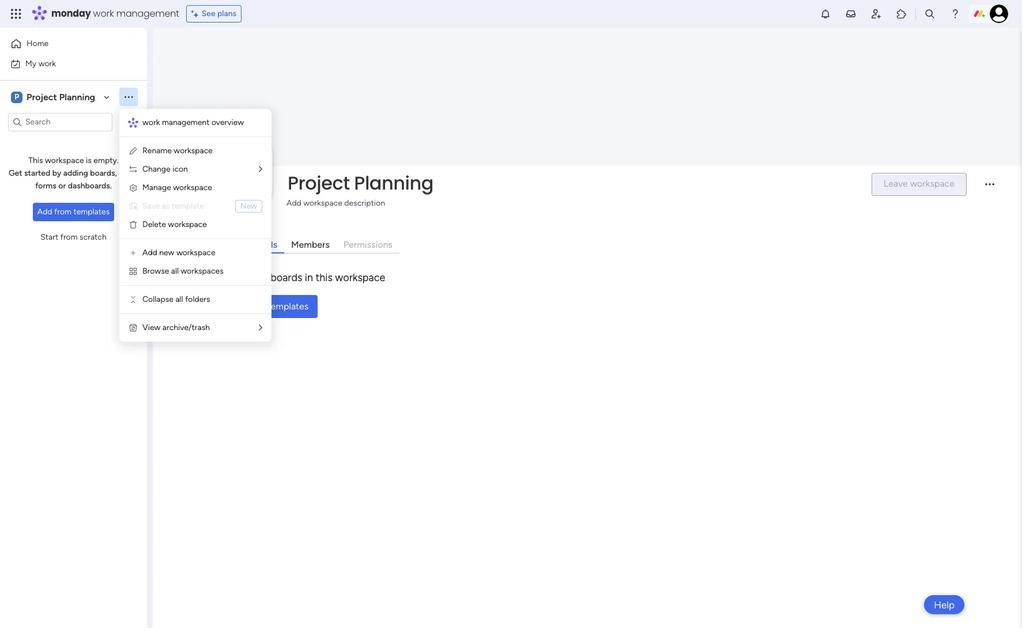 Task type: locate. For each thing, give the bounding box(es) containing it.
search everything image
[[924, 8, 936, 20]]

help
[[934, 599, 955, 611]]

1 vertical spatial from
[[60, 232, 78, 242]]

boards right recent
[[249, 239, 277, 250]]

planning up search in workspace field
[[59, 91, 95, 102]]

workspace up the by
[[45, 156, 84, 165]]

menu item
[[129, 199, 262, 213]]

add inside menu
[[142, 248, 157, 258]]

from up list arrow image on the bottom left of the page
[[245, 301, 265, 312]]

0 vertical spatial planning
[[59, 91, 95, 102]]

project planning inside "workspace selection" element
[[27, 91, 95, 102]]

view archive/trash image
[[129, 323, 138, 333]]

add up start
[[37, 207, 52, 217]]

planning
[[59, 91, 95, 102], [354, 170, 434, 196]]

add from templates
[[37, 207, 110, 217], [226, 301, 309, 312]]

work up rename
[[142, 118, 160, 127]]

project inside "workspace selection" element
[[27, 91, 57, 102]]

project planning
[[27, 91, 95, 102], [288, 170, 434, 196]]

1 horizontal spatial add from templates
[[226, 301, 309, 312]]

1 vertical spatial planning
[[354, 170, 434, 196]]

see plans button
[[186, 5, 242, 22]]

my
[[25, 59, 36, 68]]

collapse all folders
[[142, 295, 210, 304]]

2 vertical spatial work
[[142, 118, 160, 127]]

management
[[116, 7, 179, 20], [162, 118, 210, 127]]

boards,
[[90, 168, 117, 178]]

planning inside "workspace selection" element
[[59, 91, 95, 102]]

work right monday
[[93, 7, 114, 20]]

from down or
[[54, 207, 71, 217]]

0 vertical spatial management
[[116, 7, 179, 20]]

started
[[24, 168, 50, 178]]

view archive/trash
[[142, 323, 210, 333]]

add from templates button up start from scratch
[[33, 203, 114, 221]]

1 horizontal spatial add from templates button
[[217, 295, 318, 318]]

templates
[[73, 207, 110, 217], [267, 301, 309, 312]]

menu
[[119, 109, 272, 342]]

all for browse
[[171, 266, 179, 276]]

0 vertical spatial from
[[54, 207, 71, 217]]

0 vertical spatial work
[[93, 7, 114, 20]]

workspace image
[[11, 91, 22, 103]]

all
[[171, 266, 179, 276], [176, 295, 183, 304]]

you have 0 boards in this workspace
[[217, 271, 385, 284]]

browse all workspaces image
[[129, 267, 138, 276]]

1 vertical spatial project planning
[[288, 170, 434, 196]]

rename workspace
[[142, 146, 213, 156]]

recent boards
[[217, 239, 277, 250]]

adding
[[63, 168, 88, 178]]

apps image
[[896, 8, 908, 20]]

work inside button
[[38, 59, 56, 68]]

boards right 0
[[271, 271, 302, 284]]

home
[[27, 39, 49, 48]]

change icon
[[142, 164, 188, 174]]

new
[[240, 201, 257, 211]]

1 horizontal spatial work
[[93, 7, 114, 20]]

0 horizontal spatial planning
[[59, 91, 95, 102]]

add from templates button up list arrow image on the bottom left of the page
[[217, 295, 318, 318]]

work for my
[[38, 59, 56, 68]]

1 vertical spatial templates
[[267, 301, 309, 312]]

add from templates up start from scratch
[[37, 207, 110, 217]]

boards
[[249, 239, 277, 250], [271, 271, 302, 284]]

0 horizontal spatial project planning
[[27, 91, 95, 102]]

icon
[[172, 164, 188, 174]]

invite members image
[[871, 8, 882, 20]]

work for monday
[[93, 7, 114, 20]]

workspace left description
[[303, 198, 342, 208]]

description
[[344, 198, 385, 208]]

plans
[[217, 9, 236, 18]]

project
[[27, 91, 57, 102], [288, 170, 350, 196]]

0 vertical spatial templates
[[73, 207, 110, 217]]

0 vertical spatial add from templates button
[[33, 203, 114, 221]]

from
[[54, 207, 71, 217], [60, 232, 78, 242], [245, 301, 265, 312]]

add from templates up list arrow image on the bottom left of the page
[[226, 301, 309, 312]]

add from templates button
[[33, 203, 114, 221], [217, 295, 318, 318]]

project right workspace icon
[[27, 91, 57, 102]]

collapse all folders image
[[129, 295, 138, 304]]

this workspace is empty. get started by adding boards, docs, forms or dashboards.
[[9, 156, 138, 191]]

workspace up icon
[[174, 146, 213, 156]]

project up add workspace description
[[288, 170, 350, 196]]

project planning up search in workspace field
[[27, 91, 95, 102]]

1 vertical spatial work
[[38, 59, 56, 68]]

add new workspace image
[[129, 249, 138, 258]]

1 vertical spatial add from templates
[[226, 301, 309, 312]]

all left the folders
[[176, 295, 183, 304]]

you
[[217, 271, 234, 284]]

0 vertical spatial all
[[171, 266, 179, 276]]

inbox image
[[845, 8, 857, 20]]

from right start
[[60, 232, 78, 242]]

workspace inside this workspace is empty. get started by adding boards, docs, forms or dashboards.
[[45, 156, 84, 165]]

collapse
[[142, 295, 174, 304]]

all for collapse
[[176, 295, 183, 304]]

workspace for rename
[[174, 146, 213, 156]]

my work
[[25, 59, 56, 68]]

scratch
[[80, 232, 107, 242]]

1 vertical spatial project
[[288, 170, 350, 196]]

workspace
[[174, 146, 213, 156], [45, 156, 84, 165], [173, 183, 212, 193], [303, 198, 342, 208], [168, 220, 207, 229], [176, 248, 215, 258], [335, 271, 385, 284]]

start from scratch
[[41, 232, 107, 242]]

1 vertical spatial all
[[176, 295, 183, 304]]

folders
[[185, 295, 210, 304]]

workspace up workspaces
[[176, 248, 215, 258]]

this
[[316, 271, 333, 284]]

get
[[9, 168, 22, 178]]

1 horizontal spatial templates
[[267, 301, 309, 312]]

add up members
[[287, 198, 301, 208]]

help image
[[950, 8, 961, 20]]

work right my
[[38, 59, 56, 68]]

empty.
[[94, 156, 119, 165]]

1 vertical spatial add from templates button
[[217, 295, 318, 318]]

delete workspace
[[142, 220, 207, 229]]

management inside menu
[[162, 118, 210, 127]]

0 horizontal spatial work
[[38, 59, 56, 68]]

all down 'add new workspace'
[[171, 266, 179, 276]]

new
[[159, 248, 174, 258]]

workspace up "template"
[[173, 183, 212, 193]]

0 horizontal spatial add from templates button
[[33, 203, 114, 221]]

add right the add new workspace icon
[[142, 248, 157, 258]]

0 vertical spatial add from templates
[[37, 207, 110, 217]]

Search in workspace field
[[24, 115, 96, 129]]

forms
[[35, 181, 56, 191]]

1 vertical spatial management
[[162, 118, 210, 127]]

or
[[58, 181, 66, 191]]

2 horizontal spatial work
[[142, 118, 160, 127]]

work
[[93, 7, 114, 20], [38, 59, 56, 68], [142, 118, 160, 127]]

templates down you have 0 boards in this workspace
[[267, 301, 309, 312]]

add
[[287, 198, 301, 208], [37, 207, 52, 217], [142, 248, 157, 258], [226, 301, 243, 312]]

workspace down "template"
[[168, 220, 207, 229]]

project planning up description
[[288, 170, 434, 196]]

0 horizontal spatial project
[[27, 91, 57, 102]]

p
[[14, 92, 19, 102]]

menu item containing save as template
[[129, 199, 262, 213]]

delete
[[142, 220, 166, 229]]

templates up scratch
[[73, 207, 110, 217]]

workspace for this
[[45, 156, 84, 165]]

select product image
[[10, 8, 22, 20]]

0 vertical spatial project
[[27, 91, 57, 102]]

monday
[[51, 7, 91, 20]]

permissions
[[344, 239, 393, 250]]

notifications image
[[820, 8, 831, 20]]

0 vertical spatial project planning
[[27, 91, 95, 102]]

planning up description
[[354, 170, 434, 196]]

from inside button
[[60, 232, 78, 242]]



Task type: describe. For each thing, give the bounding box(es) containing it.
this
[[28, 156, 43, 165]]

see
[[202, 9, 215, 18]]

service icon image
[[129, 202, 138, 211]]

members
[[291, 239, 330, 250]]

0 horizontal spatial add from templates
[[37, 207, 110, 217]]

change icon image
[[129, 165, 138, 174]]

list arrow image
[[259, 324, 262, 332]]

overview
[[212, 118, 244, 127]]

manage
[[142, 183, 171, 193]]

in
[[305, 271, 313, 284]]

v2 ellipsis image
[[985, 184, 995, 193]]

recent
[[217, 239, 247, 250]]

change
[[142, 164, 171, 174]]

work inside menu
[[142, 118, 160, 127]]

dashboards.
[[68, 181, 112, 191]]

save as template
[[142, 201, 204, 211]]

Project Planning field
[[285, 170, 862, 196]]

browse
[[142, 266, 169, 276]]

0 horizontal spatial templates
[[73, 207, 110, 217]]

james peterson image
[[990, 5, 1008, 23]]

workspace selection element
[[11, 90, 97, 104]]

menu containing work management overview
[[119, 109, 272, 342]]

rename
[[142, 146, 172, 156]]

add down you
[[226, 301, 243, 312]]

start
[[41, 232, 58, 242]]

2 vertical spatial from
[[245, 301, 265, 312]]

add new workspace
[[142, 248, 215, 258]]

save
[[142, 201, 160, 211]]

docs,
[[119, 168, 138, 178]]

1 vertical spatial boards
[[271, 271, 302, 284]]

help button
[[924, 596, 965, 615]]

browse all workspaces
[[142, 266, 224, 276]]

home button
[[7, 35, 124, 53]]

archive/trash
[[162, 323, 210, 333]]

0 vertical spatial boards
[[249, 239, 277, 250]]

my work button
[[7, 54, 124, 73]]

work management overview
[[142, 118, 244, 127]]

workspaces
[[181, 266, 224, 276]]

view
[[142, 323, 161, 333]]

have
[[237, 271, 259, 284]]

manage workspace image
[[129, 183, 138, 193]]

workspace for manage
[[173, 183, 212, 193]]

delete workspace image
[[129, 220, 138, 229]]

add workspace description
[[287, 198, 385, 208]]

workspace down permissions
[[335, 271, 385, 284]]

workspace for add
[[303, 198, 342, 208]]

workspace options image
[[123, 91, 134, 103]]

is
[[86, 156, 92, 165]]

1 horizontal spatial planning
[[354, 170, 434, 196]]

1 horizontal spatial project
[[288, 170, 350, 196]]

rename workspace image
[[129, 146, 138, 156]]

see plans
[[202, 9, 236, 18]]

list arrow image
[[259, 165, 262, 174]]

manage workspace
[[142, 183, 212, 193]]

start from scratch button
[[36, 228, 111, 247]]

by
[[52, 168, 61, 178]]

as
[[162, 201, 170, 211]]

workspace for delete
[[168, 220, 207, 229]]

template
[[172, 201, 204, 211]]

0
[[261, 271, 268, 284]]

1 horizontal spatial project planning
[[288, 170, 434, 196]]

monday work management
[[51, 7, 179, 20]]



Task type: vqa. For each thing, say whether or not it's contained in the screenshot.
the bottommost the Trading Card Game
no



